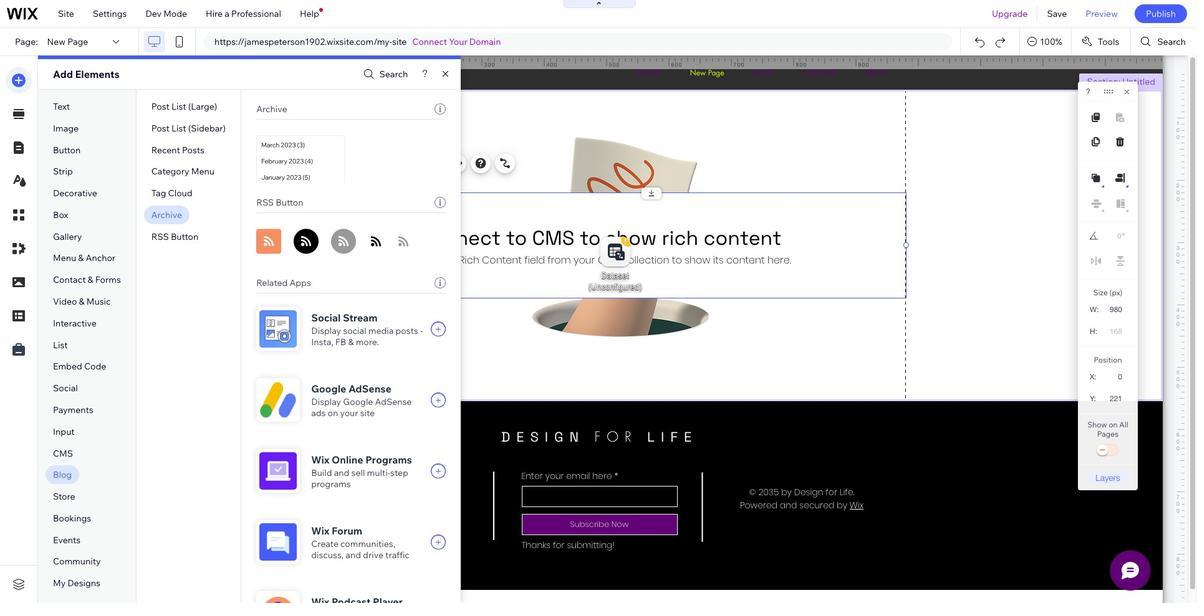 Task type: locate. For each thing, give the bounding box(es) containing it.
site left connect on the top left of the page
[[392, 36, 407, 47]]

sell
[[351, 468, 365, 479]]

search
[[1158, 36, 1186, 47], [380, 69, 408, 80]]

community
[[53, 557, 101, 568]]

wix forum create communities, discuss, and drive traffic
[[311, 525, 410, 561]]

wix
[[311, 454, 330, 467], [311, 525, 330, 538]]

2 wix from the top
[[311, 525, 330, 538]]

x:
[[1090, 373, 1097, 382]]

& right video
[[79, 296, 85, 308]]

add
[[53, 68, 73, 80]]

1 horizontal spatial on
[[1109, 420, 1118, 430]]

0 vertical spatial search
[[1158, 36, 1186, 47]]

upgrade
[[992, 8, 1028, 19]]

0 horizontal spatial search
[[380, 69, 408, 80]]

0 horizontal spatial social
[[53, 383, 78, 394]]

1 horizontal spatial settings
[[303, 158, 337, 169]]

site right the your
[[360, 408, 375, 419]]

display
[[311, 326, 341, 337], [311, 397, 341, 408]]

wix inside wix online programs build and sell multi-step programs
[[311, 454, 330, 467]]

apps
[[290, 278, 311, 289]]

0 vertical spatial display
[[311, 326, 341, 337]]

list up recent posts
[[172, 123, 186, 134]]

contact
[[53, 275, 86, 286]]

900
[[859, 61, 870, 68]]

adsense right the your
[[375, 397, 412, 408]]

switch
[[1096, 442, 1121, 460]]

social inside social stream display social media posts - insta, fb & more.
[[311, 312, 341, 324]]

1 vertical spatial on
[[1109, 420, 1118, 430]]

800
[[796, 61, 807, 68]]

post up recent
[[151, 123, 170, 134]]

1 vertical spatial menu
[[53, 253, 76, 264]]

display left the social
[[311, 326, 341, 337]]

on right ads
[[328, 408, 338, 419]]

1 vertical spatial settings
[[303, 158, 337, 169]]

interactive
[[53, 318, 97, 329]]

2 vertical spatial button
[[171, 231, 198, 242]]

social up the "insta,"
[[311, 312, 341, 324]]

& inside social stream display social media posts - insta, fb & more.
[[348, 337, 354, 348]]

store
[[53, 492, 75, 503]]

None text field
[[1104, 323, 1128, 340], [1103, 390, 1128, 407], [1104, 323, 1128, 340], [1103, 390, 1128, 407]]

settings left dev
[[93, 8, 127, 19]]

strip
[[53, 166, 73, 177]]

menu down posts
[[191, 166, 214, 177]]

rss
[[256, 197, 274, 208], [151, 231, 169, 242]]

wix inside wix forum create communities, discuss, and drive traffic
[[311, 525, 330, 538]]

professional
[[231, 8, 281, 19]]

0 horizontal spatial button
[[53, 144, 81, 156]]

code
[[84, 361, 106, 373]]

0 vertical spatial post
[[151, 101, 170, 112]]

100% button
[[1021, 28, 1071, 56]]

0 vertical spatial social
[[311, 312, 341, 324]]

stream
[[343, 312, 378, 324]]

1 post from the top
[[151, 101, 170, 112]]

post list (sidebar)
[[151, 123, 226, 134]]

wix up build
[[311, 454, 330, 467]]

rich
[[298, 183, 313, 193]]

1 horizontal spatial site
[[392, 36, 407, 47]]

social for social
[[53, 383, 78, 394]]

0 vertical spatial and
[[334, 468, 349, 479]]

1 vertical spatial button
[[276, 197, 303, 208]]

google right ads
[[343, 397, 373, 408]]

None text field
[[1105, 228, 1122, 244], [1103, 301, 1128, 318], [1103, 369, 1128, 385], [1105, 228, 1122, 244], [1103, 301, 1128, 318], [1103, 369, 1128, 385]]

connect
[[412, 36, 447, 47]]

display inside social stream display social media posts - insta, fb & more.
[[311, 326, 341, 337]]

adsense up the your
[[349, 383, 392, 395]]

traffic
[[386, 550, 410, 561]]

tag cloud
[[151, 188, 192, 199]]

button down cloud
[[171, 231, 198, 242]]

rss button down tag cloud
[[151, 231, 198, 242]]

1 vertical spatial list
[[172, 123, 186, 134]]

(px)
[[1110, 288, 1123, 298]]

display down the "insta,"
[[311, 397, 341, 408]]

100%
[[1040, 36, 1063, 47]]

posts
[[396, 326, 418, 337]]

button down rich
[[276, 197, 303, 208]]

wix for wix forum
[[311, 525, 330, 538]]

0 vertical spatial settings
[[93, 8, 127, 19]]

2 post from the top
[[151, 123, 170, 134]]

1 vertical spatial display
[[311, 397, 341, 408]]

on
[[328, 408, 338, 419], [1109, 420, 1118, 430]]

display for social
[[311, 326, 341, 337]]

0 horizontal spatial search button
[[360, 65, 408, 83]]

posts
[[182, 144, 205, 156]]

500
[[609, 61, 620, 68]]

1 vertical spatial site
[[360, 408, 375, 419]]

on left the all
[[1109, 420, 1118, 430]]

1 vertical spatial adsense
[[375, 397, 412, 408]]

and down online at the left of page
[[334, 468, 349, 479]]

search down publish button
[[1158, 36, 1186, 47]]

media
[[368, 326, 394, 337]]

google up ads
[[311, 383, 346, 395]]

1 vertical spatial google
[[343, 397, 373, 408]]

cloud
[[168, 188, 192, 199]]

list
[[172, 101, 186, 112], [172, 123, 186, 134], [53, 340, 68, 351]]

https://jamespeterson1902.wixsite.com/my-site connect your domain
[[215, 36, 501, 47]]

0 vertical spatial list
[[172, 101, 186, 112]]

0 horizontal spatial archive
[[151, 210, 182, 221]]

settings
[[93, 8, 127, 19], [303, 158, 337, 169]]

and left drive
[[346, 550, 361, 561]]

1 horizontal spatial social
[[311, 312, 341, 324]]

menu down gallery
[[53, 253, 76, 264]]

1 vertical spatial rss button
[[151, 231, 198, 242]]

0 horizontal spatial on
[[328, 408, 338, 419]]

0 vertical spatial on
[[328, 408, 338, 419]]

search down https://jamespeterson1902.wixsite.com/my-site connect your domain
[[380, 69, 408, 80]]

post for post list (large)
[[151, 101, 170, 112]]

bookings
[[53, 513, 91, 524]]

search button down https://jamespeterson1902.wixsite.com/my-site connect your domain
[[360, 65, 408, 83]]

rss button down rich
[[256, 197, 303, 208]]

0 horizontal spatial rss
[[151, 231, 169, 242]]

-
[[420, 326, 423, 337]]

display inside google adsense display google adsense ads on your site
[[311, 397, 341, 408]]

0 horizontal spatial menu
[[53, 253, 76, 264]]

post up post list (sidebar)
[[151, 101, 170, 112]]

1 horizontal spatial menu
[[191, 166, 214, 177]]

1 vertical spatial post
[[151, 123, 170, 134]]

& left the "forms"
[[88, 275, 93, 286]]

settings up content
[[303, 158, 337, 169]]

programs
[[311, 479, 351, 490]]

0 vertical spatial rss
[[256, 197, 274, 208]]

0 horizontal spatial site
[[360, 408, 375, 419]]

2 horizontal spatial button
[[276, 197, 303, 208]]

box
[[53, 210, 68, 221]]

1 vertical spatial social
[[53, 383, 78, 394]]

video
[[53, 296, 77, 308]]

1 vertical spatial rss
[[151, 231, 169, 242]]

decorative
[[53, 188, 97, 199]]

1 display from the top
[[311, 326, 341, 337]]

ads
[[311, 408, 326, 419]]

0 horizontal spatial settings
[[93, 8, 127, 19]]

0 horizontal spatial rss button
[[151, 231, 198, 242]]

list up post list (sidebar)
[[172, 101, 186, 112]]

0 vertical spatial button
[[53, 144, 81, 156]]

& right fb
[[348, 337, 354, 348]]

dev mode
[[146, 8, 187, 19]]

search button
[[1132, 28, 1198, 56], [360, 65, 408, 83]]

?
[[1086, 87, 1091, 96]]

display for google
[[311, 397, 341, 408]]

post for post list (sidebar)
[[151, 123, 170, 134]]

& left anchor
[[78, 253, 84, 264]]

search button down publish button
[[1132, 28, 1198, 56]]

1 vertical spatial archive
[[151, 210, 182, 221]]

2 display from the top
[[311, 397, 341, 408]]

adsense
[[349, 383, 392, 395], [375, 397, 412, 408]]

post
[[151, 101, 170, 112], [151, 123, 170, 134]]

social down embed
[[53, 383, 78, 394]]

related
[[256, 278, 288, 289]]

list up embed
[[53, 340, 68, 351]]

tools button
[[1072, 28, 1131, 56]]

google
[[311, 383, 346, 395], [343, 397, 373, 408]]

elements
[[75, 68, 120, 80]]

hire
[[206, 8, 223, 19]]

new page
[[47, 36, 88, 47]]

1 vertical spatial wix
[[311, 525, 330, 538]]

add elements
[[53, 68, 120, 80]]

layers
[[1096, 473, 1121, 483]]

wix up create
[[311, 525, 330, 538]]

0 vertical spatial search button
[[1132, 28, 1198, 56]]

(large)
[[188, 101, 217, 112]]

button down image
[[53, 144, 81, 156]]

0 vertical spatial menu
[[191, 166, 214, 177]]

button
[[53, 144, 81, 156], [276, 197, 303, 208], [171, 231, 198, 242]]

0 vertical spatial google
[[311, 383, 346, 395]]

section: untitled
[[1087, 76, 1156, 87]]

site
[[392, 36, 407, 47], [360, 408, 375, 419]]

h:
[[1090, 327, 1098, 336]]

0 vertical spatial wix
[[311, 454, 330, 467]]

and
[[334, 468, 349, 479], [346, 550, 361, 561]]

1 horizontal spatial rss button
[[256, 197, 303, 208]]

1 wix from the top
[[311, 454, 330, 467]]

1 horizontal spatial archive
[[256, 104, 287, 115]]

site inside google adsense display google adsense ads on your site
[[360, 408, 375, 419]]

more.
[[356, 337, 379, 348]]

1 vertical spatial and
[[346, 550, 361, 561]]

your
[[340, 408, 358, 419]]

0 vertical spatial site
[[392, 36, 407, 47]]

content
[[315, 183, 344, 193]]



Task type: vqa. For each thing, say whether or not it's contained in the screenshot.
I've
no



Task type: describe. For each thing, give the bounding box(es) containing it.
blog
[[53, 470, 72, 481]]

my designs
[[53, 578, 100, 590]]

anchor
[[86, 253, 115, 264]]

music
[[87, 296, 111, 308]]

pages
[[1098, 430, 1119, 439]]

0 vertical spatial adsense
[[349, 383, 392, 395]]

embed
[[53, 361, 82, 373]]

communities,
[[341, 539, 395, 550]]

insta,
[[311, 337, 333, 348]]

social
[[343, 326, 366, 337]]

300
[[484, 61, 496, 68]]

on inside 'show on all pages'
[[1109, 420, 1118, 430]]

1 vertical spatial search button
[[360, 65, 408, 83]]

rich content viewer
[[298, 183, 369, 193]]

700
[[734, 61, 745, 68]]

events
[[53, 535, 81, 546]]

gallery
[[53, 231, 82, 242]]

build
[[311, 468, 332, 479]]

°
[[1122, 232, 1125, 241]]

designs
[[68, 578, 100, 590]]

recent
[[151, 144, 180, 156]]

video & music
[[53, 296, 111, 308]]

google adsense display google adsense ads on your site
[[311, 383, 412, 419]]

? button
[[1086, 87, 1091, 96]]

a
[[225, 8, 229, 19]]

my
[[53, 578, 66, 590]]

forum
[[332, 525, 362, 538]]

forms
[[95, 275, 121, 286]]

contact & forms
[[53, 275, 121, 286]]

publish
[[1146, 8, 1176, 19]]

save
[[1047, 8, 1067, 19]]

all
[[1120, 420, 1129, 430]]

cms
[[53, 448, 73, 459]]

create
[[311, 539, 339, 550]]

discuss,
[[311, 550, 344, 561]]

0 vertical spatial rss button
[[256, 197, 303, 208]]

social stream display social media posts - insta, fb & more.
[[311, 312, 423, 348]]

& for menu
[[78, 253, 84, 264]]

position
[[1094, 356, 1122, 365]]

drive
[[363, 550, 384, 561]]

wix online programs build and sell multi-step programs
[[311, 454, 412, 490]]

0 vertical spatial archive
[[256, 104, 287, 115]]

embed code
[[53, 361, 106, 373]]

mode
[[163, 8, 187, 19]]

new
[[47, 36, 66, 47]]

https://jamespeterson1902.wixsite.com/my-
[[215, 36, 392, 47]]

& for contact
[[88, 275, 93, 286]]

step
[[391, 468, 408, 479]]

1 horizontal spatial button
[[171, 231, 198, 242]]

post list (large)
[[151, 101, 217, 112]]

list for (large)
[[172, 101, 186, 112]]

and inside wix online programs build and sell multi-step programs
[[334, 468, 349, 479]]

y:
[[1090, 395, 1096, 404]]

on inside google adsense display google adsense ads on your site
[[328, 408, 338, 419]]

preview
[[1086, 8, 1118, 19]]

1 vertical spatial search
[[380, 69, 408, 80]]

tools
[[1098, 36, 1120, 47]]

layers button
[[1088, 472, 1128, 485]]

and inside wix forum create communities, discuss, and drive traffic
[[346, 550, 361, 561]]

image
[[53, 123, 79, 134]]

category menu
[[151, 166, 214, 177]]

show on all pages
[[1088, 420, 1129, 439]]

section:
[[1087, 76, 1121, 87]]

related apps
[[256, 278, 311, 289]]

dev
[[146, 8, 162, 19]]

400
[[547, 61, 558, 68]]

category
[[151, 166, 189, 177]]

menu & anchor
[[53, 253, 115, 264]]

domain
[[470, 36, 501, 47]]

1 horizontal spatial search
[[1158, 36, 1186, 47]]

social for social stream display social media posts - insta, fb & more.
[[311, 312, 341, 324]]

600
[[671, 61, 683, 68]]

wix for wix online programs
[[311, 454, 330, 467]]

preview button
[[1077, 0, 1128, 27]]

input
[[53, 426, 75, 438]]

size
[[1094, 288, 1108, 298]]

list for (sidebar)
[[172, 123, 186, 134]]

site
[[58, 8, 74, 19]]

& for video
[[79, 296, 85, 308]]

1 horizontal spatial search button
[[1132, 28, 1198, 56]]

page
[[67, 36, 88, 47]]

show
[[1088, 420, 1108, 430]]

viewer
[[345, 183, 369, 193]]

text
[[53, 101, 70, 112]]

hire a professional
[[206, 8, 281, 19]]

publish button
[[1135, 4, 1188, 23]]

2 vertical spatial list
[[53, 340, 68, 351]]

programs
[[366, 454, 412, 467]]

1 horizontal spatial rss
[[256, 197, 274, 208]]



